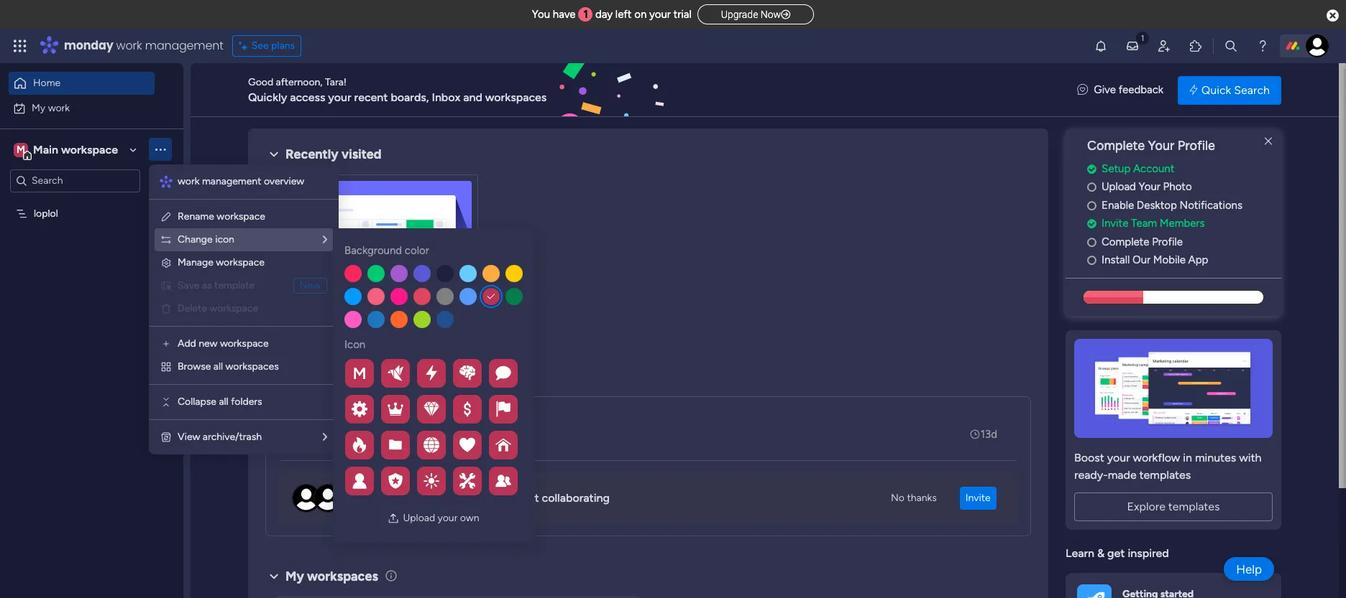 Task type: locate. For each thing, give the bounding box(es) containing it.
help button
[[1224, 558, 1274, 582]]

upload for upload your photo
[[1102, 181, 1136, 194]]

have
[[553, 8, 576, 21]]

check circle image
[[1087, 164, 1096, 175]]

0 horizontal spatial main
[[33, 143, 58, 156]]

upload inside button
[[403, 513, 435, 525]]

all down add new workspace
[[213, 361, 223, 373]]

13d
[[981, 428, 997, 441]]

manage workspace image
[[160, 257, 172, 269]]

install our mobile app
[[1102, 254, 1208, 267]]

dapulse rightstroke image
[[781, 9, 790, 20]]

dapulse close image
[[1327, 9, 1339, 23]]

mobile
[[1153, 254, 1186, 267]]

2 vertical spatial workspaces
[[307, 569, 378, 585]]

my down home
[[32, 102, 45, 114]]

1 right (inbox)
[[417, 373, 421, 385]]

template
[[214, 280, 255, 292]]

1 horizontal spatial upload
[[1102, 181, 1136, 194]]

archive/trash
[[203, 431, 262, 444]]

loplol inside list box
[[34, 207, 58, 220]]

no thanks
[[891, 493, 937, 505]]

1 vertical spatial templates
[[1168, 500, 1220, 514]]

work right monday
[[116, 37, 142, 54]]

profile up mobile
[[1152, 236, 1183, 249]]

workspaces up folders
[[225, 361, 279, 373]]

0 vertical spatial and
[[463, 90, 482, 104]]

1 horizontal spatial and
[[493, 492, 512, 506]]

1 horizontal spatial loplol
[[304, 292, 333, 306]]

workspace up the search in workspace field
[[61, 143, 118, 156]]

loplol
[[34, 207, 58, 220], [304, 292, 333, 306]]

0 horizontal spatial invite
[[374, 492, 403, 506]]

your inside good afternoon, tara! quickly access your recent boards, inbox and workspaces
[[328, 90, 351, 104]]

your
[[649, 8, 671, 21], [328, 90, 351, 104], [1107, 451, 1130, 465], [406, 492, 429, 506], [438, 513, 458, 525]]

public board image
[[283, 291, 299, 307]]

1 vertical spatial profile
[[1152, 236, 1183, 249]]

0 vertical spatial loplol
[[34, 207, 58, 220]]

your for invite your teammates and start collaborating
[[406, 492, 429, 506]]

close my workspaces image
[[265, 569, 283, 586]]

workspace up the icon
[[217, 211, 265, 223]]

overview
[[264, 175, 304, 188]]

0 horizontal spatial m
[[17, 143, 25, 156]]

0 vertical spatial templates
[[1139, 469, 1191, 482]]

0 vertical spatial all
[[213, 361, 223, 373]]

photo icon image
[[388, 513, 399, 525]]

main inside the workspace selection element
[[33, 143, 58, 156]]

invite up photo icon on the bottom of page
[[374, 492, 403, 506]]

upload right photo icon on the bottom of page
[[403, 513, 435, 525]]

delete workspace menu item
[[155, 298, 333, 321]]

1 vertical spatial complete
[[1102, 236, 1149, 249]]

update
[[285, 372, 329, 388]]

complete up the install on the top of page
[[1102, 236, 1149, 249]]

change icon image
[[160, 234, 172, 246]]

Search in workspace field
[[30, 173, 120, 189]]

and right inbox at the left of the page
[[463, 90, 482, 104]]

upload your photo
[[1102, 181, 1192, 194]]

afternoon,
[[276, 76, 322, 88]]

plans
[[271, 40, 295, 52]]

monday
[[64, 37, 113, 54]]

my workspaces
[[285, 569, 378, 585]]

main
[[33, 143, 58, 156], [396, 316, 418, 328]]

1 circle o image from the top
[[1087, 182, 1096, 193]]

1 vertical spatial upload
[[403, 513, 435, 525]]

recently visited
[[285, 147, 381, 162]]

1 horizontal spatial main
[[396, 316, 418, 328]]

boards,
[[391, 90, 429, 104]]

1 horizontal spatial 1
[[584, 8, 588, 21]]

0 vertical spatial 1
[[584, 8, 588, 21]]

your down tara!
[[328, 90, 351, 104]]

background color
[[344, 244, 429, 257]]

all for collapse
[[219, 396, 228, 408]]

profile up 'setup account' link
[[1178, 138, 1215, 154]]

0 horizontal spatial 1
[[417, 373, 421, 385]]

upload up enable
[[1102, 181, 1136, 194]]

1 horizontal spatial m
[[353, 364, 366, 384]]

0 vertical spatial my
[[32, 102, 45, 114]]

and left start
[[493, 492, 512, 506]]

upgrade now link
[[697, 4, 814, 24]]

view archive/trash image
[[160, 432, 172, 444]]

invite members image
[[1157, 39, 1171, 53]]

rename workspace
[[178, 211, 265, 223]]

0 vertical spatial complete
[[1087, 138, 1145, 154]]

invite right thanks
[[965, 493, 991, 505]]

left
[[615, 8, 632, 21]]

0 vertical spatial m
[[17, 143, 25, 156]]

you have 1 day left on your trial
[[532, 8, 691, 21]]

1 vertical spatial all
[[219, 396, 228, 408]]

m down icon
[[353, 364, 366, 384]]

delete
[[178, 303, 207, 315]]

complete for complete profile
[[1102, 236, 1149, 249]]

0 vertical spatial workspaces
[[485, 90, 547, 104]]

0 horizontal spatial upload
[[403, 513, 435, 525]]

circle o image left the install on the top of page
[[1087, 255, 1096, 266]]

main right >
[[396, 316, 418, 328]]

2 horizontal spatial invite
[[1102, 217, 1128, 230]]

invite button
[[960, 487, 996, 511]]

save
[[178, 280, 199, 292]]

1 vertical spatial management
[[202, 175, 261, 188]]

1 vertical spatial workspaces
[[225, 361, 279, 373]]

1 horizontal spatial my
[[285, 569, 304, 585]]

menu item
[[160, 278, 327, 295]]

0 horizontal spatial workspaces
[[225, 361, 279, 373]]

workspace
[[61, 143, 118, 156], [217, 211, 265, 223], [216, 257, 264, 269], [209, 303, 258, 315], [420, 316, 469, 328], [220, 338, 269, 350]]

app
[[1188, 254, 1208, 267]]

all left folders
[[219, 396, 228, 408]]

your down account
[[1139, 181, 1160, 194]]

workspaces right close my workspaces "image"
[[307, 569, 378, 585]]

home
[[33, 77, 61, 89]]

my for my workspaces
[[285, 569, 304, 585]]

check circle image
[[1087, 219, 1096, 230]]

workspaces inside good afternoon, tara! quickly access your recent boards, inbox and workspaces
[[485, 90, 547, 104]]

circle o image inside "install our mobile app" link
[[1087, 255, 1096, 266]]

your up the upload your own button
[[406, 492, 429, 506]]

your inside boost your workflow in minutes with ready-made templates
[[1107, 451, 1130, 465]]

1 horizontal spatial invite
[[965, 493, 991, 505]]

explore templates button
[[1074, 493, 1273, 522]]

setup account
[[1102, 162, 1174, 175]]

circle o image
[[1087, 182, 1096, 193], [1087, 200, 1096, 211], [1087, 237, 1096, 248], [1087, 255, 1096, 266]]

0 horizontal spatial loplol
[[34, 207, 58, 220]]

your up made
[[1107, 451, 1130, 465]]

your up account
[[1148, 138, 1174, 154]]

loplol right the public board icon
[[304, 292, 333, 306]]

1 vertical spatial your
[[1139, 181, 1160, 194]]

search everything image
[[1224, 39, 1238, 53]]

my
[[32, 102, 45, 114], [285, 569, 304, 585]]

1 left day
[[584, 8, 588, 21]]

circle o image down check circle image
[[1087, 237, 1096, 248]]

inbox
[[432, 90, 460, 104]]

circle o image for install
[[1087, 255, 1096, 266]]

your inside button
[[438, 513, 458, 525]]

monday work management
[[64, 37, 223, 54]]

circle o image down check circle icon
[[1087, 182, 1096, 193]]

new
[[199, 338, 217, 350]]

management for work management > main workspace
[[326, 316, 385, 328]]

delete workspace
[[178, 303, 258, 315]]

day
[[595, 8, 613, 21]]

my inside my work button
[[32, 102, 45, 114]]

workspaces right inbox at the left of the page
[[485, 90, 547, 104]]

circle o image for complete
[[1087, 237, 1096, 248]]

good
[[248, 76, 273, 88]]

color
[[405, 244, 429, 257]]

workspace for main workspace
[[61, 143, 118, 156]]

0 horizontal spatial my
[[32, 102, 45, 114]]

0 vertical spatial main
[[33, 143, 58, 156]]

workspace down template
[[209, 303, 258, 315]]

your left own
[[438, 513, 458, 525]]

option
[[0, 201, 183, 203]]

collapse
[[178, 396, 216, 408]]

menu containing work management overview
[[149, 165, 339, 455]]

your for complete
[[1148, 138, 1174, 154]]

my right close my workspaces "image"
[[285, 569, 304, 585]]

2 circle o image from the top
[[1087, 200, 1096, 211]]

view archive/trash
[[178, 431, 262, 444]]

tara schultz image
[[1306, 35, 1329, 58]]

templates down workflow
[[1139, 469, 1191, 482]]

see
[[251, 40, 269, 52]]

1
[[584, 8, 588, 21], [417, 373, 421, 385]]

upload
[[1102, 181, 1136, 194], [403, 513, 435, 525]]

and
[[463, 90, 482, 104], [493, 492, 512, 506]]

folders
[[231, 396, 262, 408]]

rename
[[178, 211, 214, 223]]

circle o image inside complete profile link
[[1087, 237, 1096, 248]]

1 vertical spatial my
[[285, 569, 304, 585]]

tara!
[[325, 76, 347, 88]]

0 horizontal spatial and
[[463, 90, 482, 104]]

0 vertical spatial upload
[[1102, 181, 1136, 194]]

templates
[[1139, 469, 1191, 482], [1168, 500, 1220, 514]]

workspace up template
[[216, 257, 264, 269]]

teammates
[[432, 492, 490, 506]]

4 circle o image from the top
[[1087, 255, 1096, 266]]

give
[[1094, 84, 1116, 97]]

main right workspace image
[[33, 143, 58, 156]]

3 circle o image from the top
[[1087, 237, 1096, 248]]

mann
[[358, 420, 385, 433]]

profile
[[1178, 138, 1215, 154], [1152, 236, 1183, 249]]

templates right explore
[[1168, 500, 1220, 514]]

quickly
[[248, 90, 287, 104]]

workspace inside menu item
[[209, 303, 258, 315]]

upload for upload your own
[[403, 513, 435, 525]]

workspace for delete workspace
[[209, 303, 258, 315]]

2 vertical spatial management
[[326, 316, 385, 328]]

1 vertical spatial loplol
[[304, 292, 333, 306]]

close recently visited image
[[265, 146, 283, 163]]

>
[[387, 316, 394, 328]]

your right on
[[649, 8, 671, 21]]

in
[[1183, 451, 1192, 465]]

2 horizontal spatial workspaces
[[485, 90, 547, 104]]

circle o image inside the upload your photo link
[[1087, 182, 1096, 193]]

0 vertical spatial profile
[[1178, 138, 1215, 154]]

your for boost your workflow in minutes with ready-made templates
[[1107, 451, 1130, 465]]

explore templates
[[1127, 500, 1220, 514]]

work right component image
[[301, 316, 323, 328]]

menu
[[149, 165, 339, 455]]

close update feed (inbox) image
[[265, 371, 283, 388]]

our
[[1132, 254, 1150, 267]]

circle o image up check circle image
[[1087, 200, 1096, 211]]

0 vertical spatial your
[[1148, 138, 1174, 154]]

m
[[17, 143, 25, 156], [353, 364, 366, 384]]

invite
[[1102, 217, 1128, 230], [374, 492, 403, 506], [965, 493, 991, 505]]

invite down enable
[[1102, 217, 1128, 230]]

circle o image for upload
[[1087, 182, 1096, 193]]

complete up setup
[[1087, 138, 1145, 154]]

help
[[1236, 563, 1262, 577]]

work
[[116, 37, 142, 54], [48, 102, 70, 114], [178, 175, 199, 188], [301, 316, 323, 328]]

m left main workspace
[[17, 143, 25, 156]]

work down home
[[48, 102, 70, 114]]

minutes
[[1195, 451, 1236, 465]]

m inside workspace image
[[17, 143, 25, 156]]

templates inside button
[[1168, 500, 1220, 514]]

circle o image inside enable desktop notifications link
[[1087, 200, 1096, 211]]

1 image
[[1136, 29, 1149, 46]]

quick search button
[[1178, 76, 1281, 105]]

1 vertical spatial main
[[396, 316, 418, 328]]

loplol down the search in workspace field
[[34, 207, 58, 220]]



Task type: describe. For each thing, give the bounding box(es) containing it.
invite for team
[[1102, 217, 1128, 230]]

desktop
[[1137, 199, 1177, 212]]

collaborating
[[542, 492, 610, 506]]

work up rename
[[178, 175, 199, 188]]

save as template
[[178, 280, 255, 292]]

upload your own
[[403, 513, 479, 525]]

&
[[1097, 547, 1105, 561]]

recently
[[285, 147, 338, 162]]

workspace for rename workspace
[[217, 211, 265, 223]]

dapulse x slim image
[[1260, 133, 1277, 150]]

0 vertical spatial management
[[145, 37, 223, 54]]

workspace options image
[[153, 143, 168, 157]]

notifications image
[[1094, 39, 1108, 53]]

you
[[532, 8, 550, 21]]

templates image image
[[1079, 339, 1268, 438]]

service icon image
[[160, 280, 172, 292]]

1 vertical spatial 1
[[417, 373, 421, 385]]

view
[[178, 431, 200, 444]]

now
[[761, 9, 781, 20]]

own
[[460, 513, 479, 525]]

install
[[1102, 254, 1130, 267]]

management for work management overview
[[202, 175, 261, 188]]

invite inside button
[[965, 493, 991, 505]]

workspace selection element
[[14, 141, 120, 160]]

explore
[[1127, 500, 1165, 514]]

workspace image
[[14, 142, 28, 158]]

quick
[[1201, 83, 1231, 97]]

1 vertical spatial and
[[493, 492, 512, 506]]

upgrade
[[721, 9, 758, 20]]

install our mobile app link
[[1087, 253, 1281, 269]]

get
[[1107, 547, 1125, 561]]

complete profile
[[1102, 236, 1183, 249]]

rename workspace image
[[160, 211, 172, 223]]

invite for your
[[374, 492, 403, 506]]

invite your teammates and start collaborating
[[374, 492, 610, 506]]

browse
[[178, 361, 211, 373]]

complete profile link
[[1087, 234, 1281, 250]]

icon
[[344, 338, 365, 351]]

manage
[[178, 257, 213, 269]]

1 horizontal spatial workspaces
[[307, 569, 378, 585]]

ready-
[[1074, 469, 1108, 482]]

workspace down add to favorites icon
[[420, 316, 469, 328]]

account
[[1133, 162, 1174, 175]]

access
[[290, 90, 325, 104]]

roy mann
[[337, 420, 385, 433]]

invite team members
[[1102, 217, 1205, 230]]

delete workspace image
[[160, 303, 172, 315]]

workflow
[[1133, 451, 1180, 465]]

main workspace
[[33, 143, 118, 156]]

menu item containing save as template
[[160, 278, 327, 295]]

new
[[300, 280, 321, 292]]

all for browse
[[213, 361, 223, 373]]

add new workspace image
[[160, 339, 172, 350]]

apps image
[[1189, 39, 1203, 53]]

1 vertical spatial m
[[353, 364, 366, 384]]

templates inside boost your workflow in minutes with ready-made templates
[[1139, 469, 1191, 482]]

your for upload your own
[[438, 513, 458, 525]]

boost your workflow in minutes with ready-made templates
[[1074, 451, 1261, 482]]

help image
[[1255, 39, 1270, 53]]

no thanks button
[[885, 487, 942, 511]]

component image
[[283, 314, 296, 327]]

setup account link
[[1087, 161, 1281, 177]]

select product image
[[13, 39, 27, 53]]

list arrow image
[[323, 235, 327, 245]]

feedback
[[1119, 84, 1163, 97]]

notifications
[[1180, 199, 1242, 212]]

visited
[[341, 147, 381, 162]]

good afternoon, tara! quickly access your recent boards, inbox and workspaces
[[248, 76, 547, 104]]

(inbox)
[[362, 372, 405, 388]]

upgrade now
[[721, 9, 781, 20]]

upload your photo link
[[1087, 179, 1281, 195]]

setup
[[1102, 162, 1131, 175]]

work management > main workspace
[[301, 316, 469, 328]]

loplol list box
[[0, 198, 183, 420]]

add new workspace
[[178, 338, 269, 350]]

recent
[[354, 90, 388, 104]]

with
[[1239, 451, 1261, 465]]

inspired
[[1128, 547, 1169, 561]]

workspace up browse all workspaces
[[220, 338, 269, 350]]

home button
[[9, 72, 155, 95]]

list arrow image
[[323, 433, 327, 443]]

browse all workspaces
[[178, 361, 279, 373]]

on
[[634, 8, 647, 21]]

work management overview
[[178, 175, 304, 188]]

your for upload
[[1139, 181, 1160, 194]]

update feed (inbox)
[[285, 372, 405, 388]]

change
[[178, 234, 213, 246]]

enable
[[1102, 199, 1134, 212]]

v2 bolt switch image
[[1189, 82, 1198, 98]]

complete your profile
[[1087, 138, 1215, 154]]

circle o image for enable
[[1087, 200, 1096, 211]]

quick search
[[1201, 83, 1270, 97]]

collapse all folders image
[[160, 397, 172, 408]]

feed
[[332, 372, 359, 388]]

v2 user feedback image
[[1077, 82, 1088, 98]]

members
[[1160, 217, 1205, 230]]

add to favorites image
[[450, 292, 464, 306]]

and inside good afternoon, tara! quickly access your recent boards, inbox and workspaces
[[463, 90, 482, 104]]

learn & get inspired
[[1066, 547, 1169, 561]]

inbox image
[[1125, 39, 1140, 53]]

made
[[1108, 469, 1137, 482]]

thanks
[[907, 493, 937, 505]]

collapse all folders
[[178, 396, 262, 408]]

complete for complete your profile
[[1087, 138, 1145, 154]]

getting started element
[[1066, 574, 1281, 599]]

my for my work
[[32, 102, 45, 114]]

browse all workspaces image
[[160, 362, 172, 373]]

roy mann image
[[299, 421, 328, 449]]

roy
[[337, 420, 355, 433]]

my work
[[32, 102, 70, 114]]

work inside button
[[48, 102, 70, 114]]

workspace for manage workspace
[[216, 257, 264, 269]]

enable desktop notifications
[[1102, 199, 1242, 212]]

manage workspace
[[178, 257, 264, 269]]

icon
[[215, 234, 234, 246]]

boost
[[1074, 451, 1104, 465]]



Task type: vqa. For each thing, say whether or not it's contained in the screenshot.
workspace
yes



